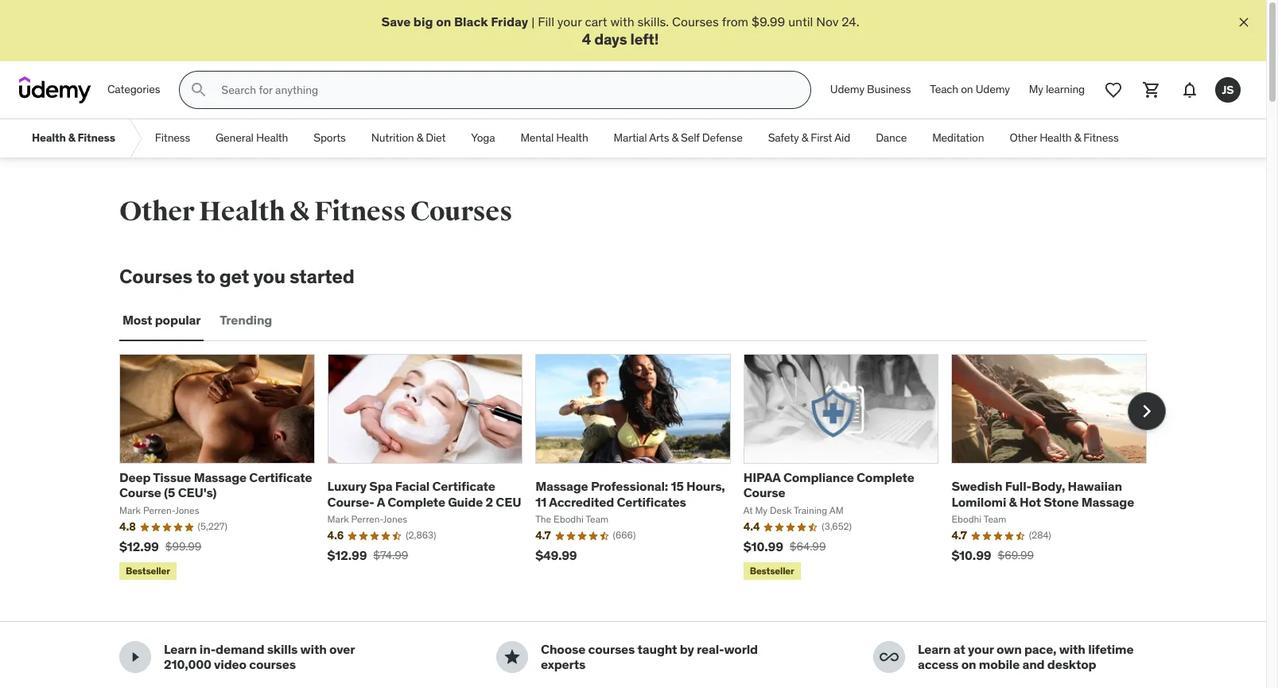 Task type: locate. For each thing, give the bounding box(es) containing it.
close image
[[1237, 14, 1253, 30]]

0 horizontal spatial massage
[[194, 470, 247, 486]]

accredited
[[549, 494, 614, 510]]

with left over
[[301, 642, 327, 658]]

deep tissue massage certificate course (5 ceu's)
[[119, 470, 312, 501]]

udemy left my
[[976, 82, 1011, 97]]

other down fitness link
[[119, 195, 194, 229]]

your right fill on the left of the page
[[558, 14, 582, 29]]

courses left taught
[[589, 642, 635, 658]]

full-
[[1006, 479, 1032, 494]]

real-
[[697, 642, 725, 658]]

complete
[[857, 470, 915, 486], [388, 494, 446, 510]]

and
[[1023, 657, 1045, 673]]

2
[[486, 494, 493, 510]]

ceu's)
[[178, 485, 217, 501]]

1 horizontal spatial course
[[744, 485, 786, 501]]

2 course from the left
[[744, 485, 786, 501]]

your right at
[[969, 642, 995, 658]]

carousel element
[[119, 354, 1167, 584]]

certificate inside deep tissue massage certificate course (5 ceu's)
[[249, 470, 312, 486]]

health for mental health
[[557, 131, 589, 145]]

professional:
[[591, 479, 669, 494]]

1 horizontal spatial certificate
[[433, 479, 496, 494]]

0 horizontal spatial course
[[119, 485, 161, 501]]

0 horizontal spatial certificate
[[249, 470, 312, 486]]

2 horizontal spatial courses
[[673, 14, 719, 29]]

video
[[214, 657, 247, 673]]

1 horizontal spatial massage
[[536, 479, 589, 494]]

health down 'udemy' "image"
[[32, 131, 66, 145]]

mental health link
[[508, 120, 601, 158]]

2 learn from the left
[[918, 642, 951, 658]]

2 medium image from the left
[[503, 648, 522, 667]]

complete right "compliance"
[[857, 470, 915, 486]]

udemy
[[831, 82, 865, 97], [976, 82, 1011, 97]]

1 learn from the left
[[164, 642, 197, 658]]

your inside 'learn at your own pace, with lifetime access on mobile and desktop'
[[969, 642, 995, 658]]

at
[[954, 642, 966, 658]]

1 vertical spatial other
[[119, 195, 194, 229]]

you
[[253, 264, 286, 289]]

other
[[1010, 131, 1038, 145], [119, 195, 194, 229]]

0 horizontal spatial udemy
[[831, 82, 865, 97]]

1 horizontal spatial complete
[[857, 470, 915, 486]]

1 horizontal spatial with
[[611, 14, 635, 29]]

other inside other health & fitness link
[[1010, 131, 1038, 145]]

health right mental
[[557, 131, 589, 145]]

udemy image
[[19, 77, 92, 104]]

with right pace, on the bottom
[[1060, 642, 1086, 658]]

0 horizontal spatial courses
[[119, 264, 193, 289]]

on inside save big on black friday | fill your cart with skills. courses from $9.99 until nov 24. 4 days left!
[[436, 14, 452, 29]]

fitness inside fitness link
[[155, 131, 190, 145]]

compliance
[[784, 470, 855, 486]]

massage right ceu
[[536, 479, 589, 494]]

teach on udemy link
[[921, 71, 1020, 109]]

0 vertical spatial your
[[558, 14, 582, 29]]

1 vertical spatial complete
[[388, 494, 446, 510]]

0 vertical spatial courses
[[673, 14, 719, 29]]

course
[[119, 485, 161, 501], [744, 485, 786, 501]]

0 horizontal spatial medium image
[[126, 648, 145, 667]]

started
[[290, 264, 355, 289]]

massage professional: 15 hours, 11 accredited certificates link
[[536, 479, 726, 510]]

health for other health & fitness courses
[[199, 195, 285, 229]]

udemy left "business"
[[831, 82, 865, 97]]

fitness right arrow pointing to subcategory menu links image
[[155, 131, 190, 145]]

medium image for choose courses taught by real-world experts
[[503, 648, 522, 667]]

defense
[[703, 131, 743, 145]]

0 horizontal spatial your
[[558, 14, 582, 29]]

martial arts & self defense link
[[601, 120, 756, 158]]

get
[[219, 264, 249, 289]]

1 horizontal spatial learn
[[918, 642, 951, 658]]

& inside safety & first aid link
[[802, 131, 809, 145]]

left!
[[631, 30, 659, 49]]

& left first
[[802, 131, 809, 145]]

mental
[[521, 131, 554, 145]]

0 vertical spatial other
[[1010, 131, 1038, 145]]

fitness up started
[[314, 195, 406, 229]]

skills.
[[638, 14, 669, 29]]

medium image left the "access"
[[880, 648, 899, 667]]

learn
[[164, 642, 197, 658], [918, 642, 951, 658]]

2 vertical spatial on
[[962, 657, 977, 673]]

learn inside 'learn at your own pace, with lifetime access on mobile and desktop'
[[918, 642, 951, 658]]

certificate inside luxury spa facial certificate course- a complete guide 2 ceu
[[433, 479, 496, 494]]

stone
[[1044, 494, 1080, 510]]

1 course from the left
[[119, 485, 161, 501]]

sports link
[[301, 120, 359, 158]]

fitness down wishlist icon
[[1084, 131, 1119, 145]]

massage inside deep tissue massage certificate course (5 ceu's)
[[194, 470, 247, 486]]

mental health
[[521, 131, 589, 145]]

massage right stone
[[1082, 494, 1135, 510]]

friday
[[491, 14, 529, 29]]

over
[[329, 642, 355, 658]]

nutrition
[[371, 131, 414, 145]]

courses right video
[[249, 657, 296, 673]]

course-
[[328, 494, 375, 510]]

fitness
[[78, 131, 115, 145], [155, 131, 190, 145], [1084, 131, 1119, 145], [314, 195, 406, 229]]

with
[[611, 14, 635, 29], [301, 642, 327, 658], [1060, 642, 1086, 658]]

diet
[[426, 131, 446, 145]]

fitness left arrow pointing to subcategory menu links image
[[78, 131, 115, 145]]

dance
[[876, 131, 907, 145]]

& left diet at the left
[[417, 131, 423, 145]]

demand
[[216, 642, 264, 658]]

learn left at
[[918, 642, 951, 658]]

1 horizontal spatial medium image
[[503, 648, 522, 667]]

with up days
[[611, 14, 635, 29]]

0 vertical spatial complete
[[857, 470, 915, 486]]

& left self
[[672, 131, 679, 145]]

own
[[997, 642, 1022, 658]]

learn inside learn in-demand skills with over 210,000 video courses
[[164, 642, 197, 658]]

world
[[725, 642, 758, 658]]

course left (5
[[119, 485, 161, 501]]

1 horizontal spatial your
[[969, 642, 995, 658]]

0 horizontal spatial courses
[[249, 657, 296, 673]]

0 horizontal spatial other
[[119, 195, 194, 229]]

1 horizontal spatial courses
[[589, 642, 635, 658]]

wishlist image
[[1105, 81, 1124, 100]]

0 horizontal spatial complete
[[388, 494, 446, 510]]

tissue
[[153, 470, 191, 486]]

1 vertical spatial your
[[969, 642, 995, 658]]

learn for learn at your own pace, with lifetime access on mobile and desktop
[[918, 642, 951, 658]]

other health & fitness
[[1010, 131, 1119, 145]]

& inside other health & fitness link
[[1075, 131, 1082, 145]]

medium image for learn at your own pace, with lifetime access on mobile and desktop
[[880, 648, 899, 667]]

next image
[[1135, 399, 1160, 424]]

dance link
[[864, 120, 920, 158]]

Search for anything text field
[[218, 77, 792, 104]]

& up started
[[290, 195, 310, 229]]

course inside the hipaa compliance complete course
[[744, 485, 786, 501]]

martial
[[614, 131, 647, 145]]

deep tissue massage certificate course (5 ceu's) link
[[119, 470, 312, 501]]

on left 'mobile'
[[962, 657, 977, 673]]

on inside 'learn at your own pace, with lifetime access on mobile and desktop'
[[962, 657, 977, 673]]

hot
[[1020, 494, 1042, 510]]

0 horizontal spatial with
[[301, 642, 327, 658]]

certificate left luxury
[[249, 470, 312, 486]]

2 horizontal spatial medium image
[[880, 648, 899, 667]]

general
[[216, 131, 254, 145]]

categories
[[107, 82, 160, 97]]

courses left from
[[673, 14, 719, 29]]

1 horizontal spatial other
[[1010, 131, 1038, 145]]

categories button
[[98, 71, 170, 109]]

notifications image
[[1181, 81, 1200, 100]]

with inside learn in-demand skills with over 210,000 video courses
[[301, 642, 327, 658]]

udemy business
[[831, 82, 912, 97]]

1 vertical spatial courses
[[411, 195, 512, 229]]

medium image left experts
[[503, 648, 522, 667]]

nutrition & diet
[[371, 131, 446, 145]]

2 horizontal spatial massage
[[1082, 494, 1135, 510]]

massage
[[194, 470, 247, 486], [536, 479, 589, 494], [1082, 494, 1135, 510]]

on right teach
[[962, 82, 974, 97]]

pace,
[[1025, 642, 1057, 658]]

medium image
[[126, 648, 145, 667], [503, 648, 522, 667], [880, 648, 899, 667]]

experts
[[541, 657, 586, 673]]

0 horizontal spatial learn
[[164, 642, 197, 658]]

health right general
[[256, 131, 288, 145]]

courses down yoga link
[[411, 195, 512, 229]]

certificate
[[249, 470, 312, 486], [433, 479, 496, 494]]

& down 'udemy' "image"
[[68, 131, 75, 145]]

2 horizontal spatial with
[[1060, 642, 1086, 658]]

(5
[[164, 485, 175, 501]]

meditation link
[[920, 120, 998, 158]]

luxury spa facial certificate course- a complete guide 2 ceu link
[[328, 479, 522, 510]]

complete right a
[[388, 494, 446, 510]]

1 horizontal spatial udemy
[[976, 82, 1011, 97]]

& inside the martial arts & self defense link
[[672, 131, 679, 145]]

medium image left 210,000
[[126, 648, 145, 667]]

shopping cart with 0 items image
[[1143, 81, 1162, 100]]

& down learning
[[1075, 131, 1082, 145]]

3 medium image from the left
[[880, 648, 899, 667]]

course right hours,
[[744, 485, 786, 501]]

health up the 'courses to get you started'
[[199, 195, 285, 229]]

arts
[[650, 131, 670, 145]]

massage right tissue
[[194, 470, 247, 486]]

other down my
[[1010, 131, 1038, 145]]

fill
[[538, 14, 555, 29]]

learn left in-
[[164, 642, 197, 658]]

1 medium image from the left
[[126, 648, 145, 667]]

certificate left ceu
[[433, 479, 496, 494]]

courses inside choose courses taught by real-world experts
[[589, 642, 635, 658]]

popular
[[155, 312, 201, 328]]

0 vertical spatial on
[[436, 14, 452, 29]]

certificates
[[617, 494, 687, 510]]

health down my learning link
[[1040, 131, 1072, 145]]

courses up most popular
[[119, 264, 193, 289]]

learning
[[1047, 82, 1086, 97]]

courses inside learn in-demand skills with over 210,000 video courses
[[249, 657, 296, 673]]

on
[[436, 14, 452, 29], [962, 82, 974, 97], [962, 657, 977, 673]]

choose courses taught by real-world experts
[[541, 642, 758, 673]]

on right the big
[[436, 14, 452, 29]]

& left hot
[[1010, 494, 1018, 510]]



Task type: describe. For each thing, give the bounding box(es) containing it.
trending button
[[217, 302, 276, 340]]

complete inside luxury spa facial certificate course- a complete guide 2 ceu
[[388, 494, 446, 510]]

access
[[918, 657, 959, 673]]

hipaa
[[744, 470, 781, 486]]

trending
[[220, 312, 272, 328]]

complete inside the hipaa compliance complete course
[[857, 470, 915, 486]]

business
[[868, 82, 912, 97]]

1 udemy from the left
[[831, 82, 865, 97]]

$9.99
[[752, 14, 786, 29]]

most popular
[[123, 312, 201, 328]]

4
[[582, 30, 591, 49]]

a
[[377, 494, 385, 510]]

courses to get you started
[[119, 264, 355, 289]]

my learning
[[1030, 82, 1086, 97]]

desktop
[[1048, 657, 1097, 673]]

medium image for learn in-demand skills with over 210,000 video courses
[[126, 648, 145, 667]]

other for other health & fitness courses
[[119, 195, 194, 229]]

with inside 'learn at your own pace, with lifetime access on mobile and desktop'
[[1060, 642, 1086, 658]]

by
[[680, 642, 695, 658]]

udemy business link
[[821, 71, 921, 109]]

hawaiian
[[1069, 479, 1123, 494]]

yoga link
[[459, 120, 508, 158]]

black
[[454, 14, 488, 29]]

safety & first aid
[[769, 131, 851, 145]]

11
[[536, 494, 547, 510]]

general health link
[[203, 120, 301, 158]]

my learning link
[[1020, 71, 1095, 109]]

in-
[[200, 642, 216, 658]]

body,
[[1032, 479, 1066, 494]]

your inside save big on black friday | fill your cart with skills. courses from $9.99 until nov 24. 4 days left!
[[558, 14, 582, 29]]

arrow pointing to subcategory menu links image
[[128, 120, 142, 158]]

submit search image
[[190, 81, 209, 100]]

mobile
[[980, 657, 1020, 673]]

yoga
[[471, 131, 495, 145]]

safety & first aid link
[[756, 120, 864, 158]]

certificate for massage
[[249, 470, 312, 486]]

luxury spa facial certificate course- a complete guide 2 ceu
[[328, 479, 522, 510]]

learn in-demand skills with over 210,000 video courses
[[164, 642, 355, 673]]

save
[[382, 14, 411, 29]]

& inside health & fitness link
[[68, 131, 75, 145]]

2 vertical spatial courses
[[119, 264, 193, 289]]

& inside swedish full-body, hawaiian lomilomi & hot stone massage
[[1010, 494, 1018, 510]]

fitness inside other health & fitness link
[[1084, 131, 1119, 145]]

most popular button
[[119, 302, 204, 340]]

luxury
[[328, 479, 367, 494]]

choose
[[541, 642, 586, 658]]

1 vertical spatial on
[[962, 82, 974, 97]]

|
[[532, 14, 535, 29]]

massage inside massage professional: 15 hours, 11 accredited certificates
[[536, 479, 589, 494]]

hipaa compliance complete course link
[[744, 470, 915, 501]]

teach on udemy
[[931, 82, 1011, 97]]

health for other health & fitness
[[1040, 131, 1072, 145]]

other health & fitness courses
[[119, 195, 512, 229]]

other for other health & fitness
[[1010, 131, 1038, 145]]

meditation
[[933, 131, 985, 145]]

swedish full-body, hawaiian lomilomi & hot stone massage
[[952, 479, 1135, 510]]

course inside deep tissue massage certificate course (5 ceu's)
[[119, 485, 161, 501]]

save big on black friday | fill your cart with skills. courses from $9.99 until nov 24. 4 days left!
[[382, 14, 860, 49]]

hours,
[[687, 479, 726, 494]]

spa
[[370, 479, 393, 494]]

health for general health
[[256, 131, 288, 145]]

self
[[681, 131, 700, 145]]

with inside save big on black friday | fill your cart with skills. courses from $9.99 until nov 24. 4 days left!
[[611, 14, 635, 29]]

fitness inside health & fitness link
[[78, 131, 115, 145]]

js link
[[1210, 71, 1248, 109]]

sports
[[314, 131, 346, 145]]

2 udemy from the left
[[976, 82, 1011, 97]]

swedish
[[952, 479, 1003, 494]]

nov
[[817, 14, 839, 29]]

big
[[414, 14, 433, 29]]

certificate for facial
[[433, 479, 496, 494]]

until
[[789, 14, 814, 29]]

fitness link
[[142, 120, 203, 158]]

js
[[1223, 83, 1235, 97]]

first
[[811, 131, 833, 145]]

teach
[[931, 82, 959, 97]]

martial arts & self defense
[[614, 131, 743, 145]]

210,000
[[164, 657, 212, 673]]

massage inside swedish full-body, hawaiian lomilomi & hot stone massage
[[1082, 494, 1135, 510]]

24.
[[842, 14, 860, 29]]

nutrition & diet link
[[359, 120, 459, 158]]

from
[[722, 14, 749, 29]]

most
[[123, 312, 152, 328]]

skills
[[267, 642, 298, 658]]

to
[[197, 264, 215, 289]]

safety
[[769, 131, 799, 145]]

taught
[[638, 642, 678, 658]]

ceu
[[496, 494, 522, 510]]

courses inside save big on black friday | fill your cart with skills. courses from $9.99 until nov 24. 4 days left!
[[673, 14, 719, 29]]

cart
[[585, 14, 608, 29]]

aid
[[835, 131, 851, 145]]

& inside 'nutrition & diet' link
[[417, 131, 423, 145]]

deep
[[119, 470, 151, 486]]

hipaa compliance complete course
[[744, 470, 915, 501]]

1 horizontal spatial courses
[[411, 195, 512, 229]]

learn for learn in-demand skills with over 210,000 video courses
[[164, 642, 197, 658]]



Task type: vqa. For each thing, say whether or not it's contained in the screenshot.
or
no



